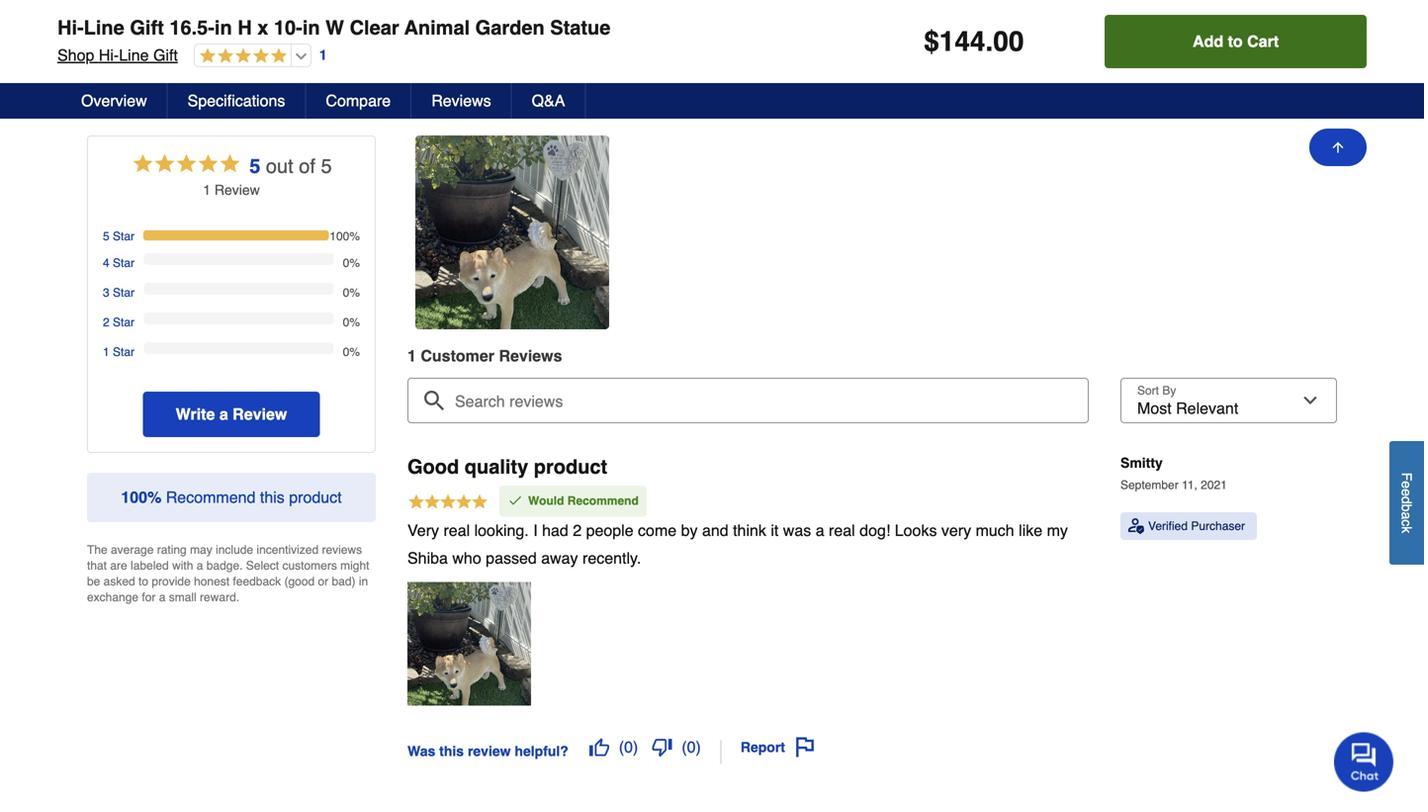 Task type: describe. For each thing, give the bounding box(es) containing it.
include
[[216, 543, 253, 557]]

f e e d b a c k button
[[1390, 441, 1425, 565]]

it
[[771, 521, 779, 540]]

write a review button
[[143, 392, 320, 437]]

star for 4 star
[[113, 256, 135, 270]]

overview
[[81, 92, 147, 110]]

good quality  product
[[408, 456, 608, 478]]

chat invite button image
[[1335, 732, 1395, 792]]

2021
[[1201, 478, 1228, 492]]

the
[[87, 543, 108, 557]]

good
[[408, 456, 459, 478]]

100 % recommend this product
[[121, 488, 342, 506]]

q&a button
[[512, 83, 586, 119]]

add to cart button
[[1106, 15, 1368, 68]]

s
[[554, 347, 563, 365]]

(good
[[284, 575, 315, 589]]

reward.
[[200, 591, 240, 604]]

) for "thumb up" icon
[[633, 738, 639, 757]]

1 inside 5 out of 5 1 review
[[203, 182, 211, 198]]

in inside the average rating may include incentivized reviews that are labeled with a badge. select customers might be asked to provide honest feedback (good or bad) in exchange for a small reward.
[[359, 575, 368, 589]]

exchange
[[87, 591, 139, 604]]

was
[[784, 521, 812, 540]]

0 horizontal spatial in
[[215, 16, 232, 39]]

badge.
[[207, 559, 243, 573]]

reviews
[[322, 543, 362, 557]]

( 0 ) for the "thumb down" image at the bottom of page
[[682, 738, 701, 757]]

write
[[176, 405, 215, 423]]

the average rating may include incentivized reviews that are labeled with a badge. select customers might be asked to provide honest feedback (good or bad) in exchange for a small reward.
[[87, 543, 370, 604]]

1 horizontal spatial in
[[303, 16, 320, 39]]

f
[[1400, 473, 1416, 481]]

customers
[[282, 559, 337, 573]]

1 for 1 star
[[103, 345, 110, 359]]

0 horizontal spatial hi-
[[57, 16, 84, 39]]

1 customer review s
[[408, 347, 563, 365]]

0 for "thumb up" icon
[[624, 738, 633, 757]]

passed
[[486, 549, 537, 568]]

smitty september 11, 2021
[[1121, 455, 1228, 492]]

0 vertical spatial gift
[[130, 16, 164, 39]]

https://photos us.bazaarvoice.com/photo/2/cghvdg86bg93zxm/675b3039 69f9 5045 9528 19d3c523b52d image
[[408, 582, 531, 706]]

overview button
[[61, 83, 168, 119]]

1 vertical spatial hi-
[[99, 46, 119, 64]]

may
[[190, 543, 212, 557]]

specifications
[[188, 92, 285, 110]]

2 real from the left
[[829, 521, 856, 540]]

of
[[299, 155, 316, 177]]

3
[[103, 286, 110, 300]]

d
[[1400, 496, 1416, 504]]

0% for 2 star
[[343, 315, 360, 329]]

5 out of 5 1 review
[[203, 155, 332, 198]]

by
[[681, 521, 698, 540]]

uploaded image image
[[416, 222, 610, 242]]

x
[[258, 16, 269, 39]]

5 for out
[[250, 155, 261, 177]]

shiba
[[408, 549, 448, 568]]

statue
[[550, 16, 611, 39]]

review
[[468, 744, 511, 760]]

chevron up image
[[1332, 74, 1352, 94]]

shop hi-line gift
[[57, 46, 178, 64]]

my
[[1048, 521, 1069, 540]]

small
[[169, 591, 197, 604]]

10-
[[274, 16, 303, 39]]

like
[[1019, 521, 1043, 540]]

garden
[[476, 16, 545, 39]]

1 for 1 customer review s
[[408, 347, 416, 365]]

.
[[986, 26, 994, 57]]

3 star
[[103, 286, 135, 300]]

2 inside very real looking. i had 2 people come by and think it was a real dog! looks very much like my shiba who passed away recently.
[[573, 521, 582, 540]]

star for 1 star
[[113, 345, 135, 359]]

that
[[87, 559, 107, 573]]

away
[[541, 549, 578, 568]]

0% for 3 star
[[343, 286, 360, 300]]

1 star
[[103, 345, 135, 359]]

4 star
[[103, 256, 135, 270]]

report
[[741, 740, 786, 756]]

recently.
[[583, 549, 642, 568]]

1 vertical spatial 5 stars image
[[131, 151, 242, 180]]

quality
[[465, 456, 529, 478]]

be
[[87, 575, 100, 589]]

f e e d b a c k
[[1400, 473, 1416, 533]]

think
[[733, 521, 767, 540]]

thumb up image
[[590, 738, 609, 758]]

asked
[[104, 575, 135, 589]]

review inside 5 out of 5 1 review
[[215, 182, 260, 198]]

144
[[940, 26, 986, 57]]

a right write
[[220, 405, 228, 423]]

review for write a review
[[233, 405, 287, 423]]

star for 5 star
[[113, 229, 135, 243]]

00
[[994, 26, 1025, 57]]

very
[[942, 521, 972, 540]]

16.5-
[[170, 16, 215, 39]]

0 vertical spatial line
[[84, 16, 124, 39]]

or
[[318, 575, 329, 589]]

compare
[[326, 92, 391, 110]]

0% for 4 star
[[343, 256, 360, 270]]

for
[[142, 591, 156, 604]]

report button
[[734, 731, 822, 764]]

1 horizontal spatial reviews
[[432, 92, 491, 110]]



Task type: locate. For each thing, give the bounding box(es) containing it.
1 left customer
[[408, 347, 416, 365]]

0 horizontal spatial 5
[[103, 229, 110, 243]]

much
[[976, 521, 1015, 540]]

had
[[542, 521, 569, 540]]

0% for 1 star
[[343, 345, 360, 359]]

product up 'would recommend'
[[534, 456, 608, 478]]

a down may
[[197, 559, 203, 573]]

would
[[528, 494, 564, 508]]

clear
[[350, 16, 399, 39]]

reviews down the shop hi-line gift
[[73, 70, 168, 97]]

a right was
[[816, 521, 825, 540]]

100%
[[330, 229, 360, 243]]

5 star
[[103, 229, 135, 243]]

0 horizontal spatial 2
[[103, 315, 110, 329]]

a inside very real looking. i had 2 people come by and think it was a real dog! looks very much like my shiba who passed away recently.
[[816, 521, 825, 540]]

to right add
[[1229, 32, 1244, 50]]

0 vertical spatial hi-
[[57, 16, 84, 39]]

3 0% from the top
[[343, 315, 360, 329]]

( right "thumb up" icon
[[619, 738, 624, 757]]

i
[[534, 521, 538, 540]]

add to cart
[[1193, 32, 1280, 50]]

1 horizontal spatial 5
[[250, 155, 261, 177]]

k
[[1400, 527, 1416, 533]]

0 vertical spatial to
[[1229, 32, 1244, 50]]

dog!
[[860, 521, 891, 540]]

1 vertical spatial 2
[[573, 521, 582, 540]]

3 star from the top
[[113, 286, 135, 300]]

1 vertical spatial gift
[[153, 46, 178, 64]]

1 horizontal spatial hi-
[[99, 46, 119, 64]]

0 horizontal spatial real
[[444, 521, 470, 540]]

1 horizontal spatial )
[[696, 738, 701, 757]]

) for the "thumb down" image at the bottom of page
[[696, 738, 701, 757]]

0 horizontal spatial product
[[289, 488, 342, 506]]

0 horizontal spatial ( 0 )
[[619, 738, 639, 757]]

e up d
[[1400, 481, 1416, 489]]

very
[[408, 521, 439, 540]]

2 down 3
[[103, 315, 110, 329]]

to inside the average rating may include incentivized reviews that are labeled with a badge. select customers might be asked to provide honest feedback (good or bad) in exchange for a small reward.
[[139, 575, 148, 589]]

2 e from the top
[[1400, 489, 1416, 496]]

w
[[326, 16, 344, 39]]

1 down hi-line gift 16.5-in h x 10-in w clear animal garden statue
[[319, 47, 327, 63]]

2 ( 0 ) from the left
[[682, 738, 701, 757]]

1 for 1
[[319, 47, 327, 63]]

5 stars image up very
[[408, 493, 489, 514]]

( 0 ) right the "thumb down" image at the bottom of page
[[682, 738, 701, 757]]

in down the might
[[359, 575, 368, 589]]

( 0 ) right "thumb up" icon
[[619, 738, 639, 757]]

star down "2 star"
[[113, 345, 135, 359]]

1 horizontal spatial to
[[1229, 32, 1244, 50]]

reviews button
[[51, 53, 1373, 116], [412, 83, 512, 119]]

) right the "thumb down" image at the bottom of page
[[696, 738, 701, 757]]

c
[[1400, 520, 1416, 527]]

hi-
[[57, 16, 84, 39], [99, 46, 119, 64]]

to inside add to cart 'button'
[[1229, 32, 1244, 50]]

review right customer
[[499, 347, 554, 365]]

( 0 )
[[619, 738, 639, 757], [682, 738, 701, 757]]

add
[[1193, 32, 1224, 50]]

5 stars image down the specifications at the left of the page
[[131, 151, 242, 180]]

this up incentivized
[[260, 488, 285, 506]]

star right "4"
[[113, 256, 135, 270]]

0 horizontal spatial recommend
[[166, 488, 256, 506]]

star
[[113, 229, 135, 243], [113, 256, 135, 270], [113, 286, 135, 300], [113, 315, 135, 329], [113, 345, 135, 359]]

in
[[215, 16, 232, 39], [303, 16, 320, 39], [359, 575, 368, 589]]

incentivized
[[257, 543, 319, 557]]

2 right had
[[573, 521, 582, 540]]

(
[[619, 738, 624, 757], [682, 738, 687, 757]]

5 right of
[[321, 155, 332, 177]]

review for 1 customer review s
[[499, 347, 554, 365]]

1 ( 0 ) from the left
[[619, 738, 639, 757]]

recommend up people
[[568, 494, 639, 508]]

5 up "4"
[[103, 229, 110, 243]]

review inside button
[[233, 405, 287, 423]]

real up who
[[444, 521, 470, 540]]

0 vertical spatial 2
[[103, 315, 110, 329]]

1 ) from the left
[[633, 738, 639, 757]]

0 vertical spatial product
[[534, 456, 608, 478]]

very real looking. i had 2 people come by and think it was a real dog! looks very much like my shiba who passed away recently.
[[408, 521, 1069, 568]]

1 vertical spatial line
[[119, 46, 149, 64]]

line up overview
[[119, 46, 149, 64]]

star for 2 star
[[113, 315, 135, 329]]

thumb down image
[[652, 738, 672, 758]]

select
[[246, 559, 279, 573]]

star up 1 star
[[113, 315, 135, 329]]

this right was
[[440, 744, 464, 760]]

0 vertical spatial this
[[260, 488, 285, 506]]

honest
[[194, 575, 230, 589]]

line
[[84, 16, 124, 39], [119, 46, 149, 64]]

1 real from the left
[[444, 521, 470, 540]]

0 horizontal spatial reviews
[[73, 70, 168, 97]]

) left the "thumb down" image at the bottom of page
[[633, 738, 639, 757]]

helpful?
[[515, 744, 569, 760]]

5 stars image down the h
[[195, 47, 287, 66]]

hi- up "shop"
[[57, 16, 84, 39]]

looking.
[[475, 521, 529, 540]]

100
[[121, 488, 148, 506]]

write a review
[[176, 405, 287, 423]]

real left dog!
[[829, 521, 856, 540]]

average
[[111, 543, 154, 557]]

1 horizontal spatial recommend
[[568, 494, 639, 508]]

chevron down image
[[1332, 0, 1352, 16]]

1 down specifications 'button' at the top left of the page
[[203, 182, 211, 198]]

might
[[341, 559, 370, 573]]

1 horizontal spatial product
[[534, 456, 608, 478]]

5 star from the top
[[113, 345, 135, 359]]

gift
[[130, 16, 164, 39], [153, 46, 178, 64]]

star right 3
[[113, 286, 135, 300]]

1 horizontal spatial real
[[829, 521, 856, 540]]

2 ( from the left
[[682, 738, 687, 757]]

september
[[1121, 478, 1179, 492]]

recommend
[[166, 488, 256, 506], [568, 494, 639, 508]]

people
[[586, 521, 634, 540]]

1 horizontal spatial ( 0 )
[[682, 738, 701, 757]]

11,
[[1183, 478, 1198, 492]]

shop
[[57, 46, 94, 64]]

purchaser
[[1192, 519, 1246, 533]]

4 0% from the top
[[343, 345, 360, 359]]

arrow up image
[[1331, 140, 1347, 155]]

reviews down animal
[[432, 92, 491, 110]]

%
[[148, 488, 162, 506]]

1 vertical spatial to
[[139, 575, 148, 589]]

0 horizontal spatial (
[[619, 738, 624, 757]]

0 horizontal spatial this
[[260, 488, 285, 506]]

provide
[[152, 575, 191, 589]]

feedback
[[233, 575, 281, 589]]

1 vertical spatial product
[[289, 488, 342, 506]]

0 right "thumb up" icon
[[624, 738, 633, 757]]

q&a
[[532, 92, 565, 110]]

checkmark image
[[508, 493, 523, 509]]

smitty
[[1121, 455, 1163, 471]]

0 vertical spatial 5 stars image
[[195, 47, 287, 66]]

with
[[172, 559, 193, 573]]

1 0% from the top
[[343, 256, 360, 270]]

gift up the shop hi-line gift
[[130, 16, 164, 39]]

would recommend
[[528, 494, 639, 508]]

flag image
[[796, 738, 815, 758]]

looks
[[895, 521, 938, 540]]

a right for
[[159, 591, 166, 604]]

0
[[624, 738, 633, 757], [687, 738, 696, 757]]

0 horizontal spatial )
[[633, 738, 639, 757]]

Search reviews text field
[[416, 378, 1082, 411]]

a
[[220, 405, 228, 423], [1400, 512, 1416, 520], [816, 521, 825, 540], [197, 559, 203, 573], [159, 591, 166, 604]]

review down specifications 'button' at the top left of the page
[[215, 182, 260, 198]]

4
[[103, 256, 110, 270]]

hi- right "shop"
[[99, 46, 119, 64]]

h
[[238, 16, 252, 39]]

$ 144 . 00
[[924, 26, 1025, 57]]

verified
[[1149, 519, 1188, 533]]

gift down 16.5-
[[153, 46, 178, 64]]

2 vertical spatial review
[[233, 405, 287, 423]]

2 horizontal spatial 5
[[321, 155, 332, 177]]

0 horizontal spatial 0
[[624, 738, 633, 757]]

in left the h
[[215, 16, 232, 39]]

1 horizontal spatial 2
[[573, 521, 582, 540]]

2 star from the top
[[113, 256, 135, 270]]

2 star
[[103, 315, 135, 329]]

star for 3 star
[[113, 286, 135, 300]]

verified purchaser icon image
[[1129, 518, 1145, 534]]

to up for
[[139, 575, 148, 589]]

1 horizontal spatial (
[[682, 738, 687, 757]]

5 for star
[[103, 229, 110, 243]]

0 for the "thumb down" image at the bottom of page
[[687, 738, 696, 757]]

2 ) from the left
[[696, 738, 701, 757]]

customer
[[421, 347, 495, 365]]

out
[[266, 155, 294, 177]]

5 left out
[[250, 155, 261, 177]]

( for the "thumb down" image at the bottom of page
[[682, 738, 687, 757]]

2 0 from the left
[[687, 738, 696, 757]]

1 vertical spatial review
[[499, 347, 554, 365]]

bad)
[[332, 575, 356, 589]]

come
[[638, 521, 677, 540]]

2 0% from the top
[[343, 286, 360, 300]]

1 0 from the left
[[624, 738, 633, 757]]

)
[[633, 738, 639, 757], [696, 738, 701, 757]]

product up the reviews at the bottom left of the page
[[289, 488, 342, 506]]

star up 4 star
[[113, 229, 135, 243]]

and
[[703, 521, 729, 540]]

review right write
[[233, 405, 287, 423]]

in left the w
[[303, 16, 320, 39]]

( 0 ) for "thumb up" icon
[[619, 738, 639, 757]]

2 horizontal spatial in
[[359, 575, 368, 589]]

animal
[[405, 16, 470, 39]]

2 vertical spatial 5 stars image
[[408, 493, 489, 514]]

was this review helpful?
[[408, 744, 569, 760]]

( right the "thumb down" image at the bottom of page
[[682, 738, 687, 757]]

1 ( from the left
[[619, 738, 624, 757]]

1 horizontal spatial this
[[440, 744, 464, 760]]

0 right the "thumb down" image at the bottom of page
[[687, 738, 696, 757]]

1 down "2 star"
[[103, 345, 110, 359]]

recommend up may
[[166, 488, 256, 506]]

1 vertical spatial this
[[440, 744, 464, 760]]

1 star from the top
[[113, 229, 135, 243]]

b
[[1400, 504, 1416, 512]]

line up the shop hi-line gift
[[84, 16, 124, 39]]

0 horizontal spatial to
[[139, 575, 148, 589]]

5 stars image
[[195, 47, 287, 66], [131, 151, 242, 180], [408, 493, 489, 514]]

hi-line gift 16.5-in h x 10-in w clear animal garden statue
[[57, 16, 611, 39]]

e up b
[[1400, 489, 1416, 496]]

( for "thumb up" icon
[[619, 738, 624, 757]]

a up k
[[1400, 512, 1416, 520]]

1 e from the top
[[1400, 481, 1416, 489]]

0 vertical spatial review
[[215, 182, 260, 198]]

2
[[103, 315, 110, 329], [573, 521, 582, 540]]

4 star from the top
[[113, 315, 135, 329]]

1 horizontal spatial 0
[[687, 738, 696, 757]]



Task type: vqa. For each thing, say whether or not it's contained in the screenshot.
my at right
yes



